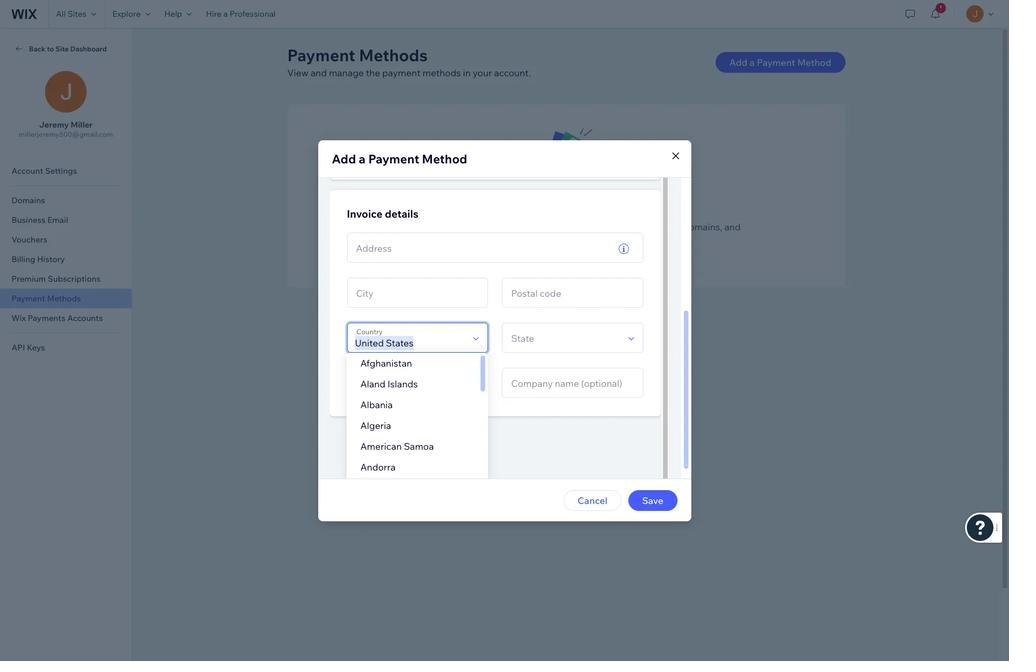 Task type: vqa. For each thing, say whether or not it's contained in the screenshot.
and within the Payment Methods View and manage the payment methods in your account.
yes



Task type: describe. For each thing, give the bounding box(es) containing it.
all
[[56, 9, 66, 19]]

methods inside payment methods view and manage the payment methods in your account.
[[423, 67, 461, 79]]

jeremy
[[39, 120, 69, 130]]

list box containing afghanistan
[[346, 353, 488, 498]]

account
[[12, 166, 43, 176]]

+ add a payment method
[[512, 256, 621, 267]]

american
[[360, 440, 402, 452]]

keys
[[27, 343, 45, 353]]

invoice details
[[347, 207, 419, 220]]

1 horizontal spatial payment
[[526, 204, 565, 215]]

islands
[[387, 378, 418, 390]]

payment methods you use to purchase premium services like plans, domains, and business email will be saved here.
[[392, 221, 741, 247]]

billing history
[[12, 254, 65, 265]]

aland islands
[[360, 378, 418, 390]]

explore
[[112, 9, 141, 19]]

payment inside payment methods view and manage the payment methods in your account.
[[382, 67, 421, 79]]

email
[[535, 235, 558, 247]]

payment methods link
[[0, 289, 132, 308]]

jeremy miller millerjeremy500@gmail.com
[[19, 120, 113, 139]]

albania
[[360, 399, 393, 410]]

payment inside payment methods you use to purchase premium services like plans, domains, and business email will be saved here.
[[392, 221, 430, 233]]

business
[[12, 215, 46, 225]]

don't
[[460, 204, 483, 215]]

premium inside payment methods you use to purchase premium services like plans, domains, and business email will be saved here.
[[561, 221, 600, 233]]

+
[[512, 256, 518, 267]]

services
[[602, 221, 637, 233]]

billing history link
[[0, 250, 132, 269]]

like
[[639, 221, 654, 233]]

account settings link
[[0, 161, 132, 181]]

premium inside the sidebar element
[[12, 274, 46, 284]]

plans,
[[656, 221, 681, 233]]

use
[[491, 221, 506, 233]]

save button
[[628, 490, 677, 511]]

site
[[55, 44, 69, 53]]

hire
[[206, 9, 222, 19]]

be
[[576, 235, 587, 247]]

payment inside add a payment method button
[[757, 57, 795, 68]]

andorra
[[360, 461, 395, 473]]

add a payment method button
[[716, 52, 845, 73]]

accounts
[[67, 313, 103, 323]]

settings
[[45, 166, 77, 176]]

miller
[[71, 120, 93, 130]]

history
[[37, 254, 65, 265]]

you
[[473, 221, 489, 233]]

have
[[485, 204, 506, 215]]

account settings
[[12, 166, 77, 176]]

purchase
[[519, 221, 559, 233]]

Address text field
[[353, 233, 610, 262]]

business email
[[12, 215, 68, 225]]

afghanistan
[[360, 357, 412, 369]]

payment inside payment methods view and manage the payment methods in your account.
[[287, 45, 355, 65]]

api keys link
[[0, 338, 132, 358]]

vouchers
[[12, 235, 47, 245]]

back
[[29, 44, 45, 53]]

wix payments accounts link
[[0, 308, 132, 328]]

samoa
[[404, 440, 434, 452]]

domains,
[[683, 221, 722, 233]]

business
[[495, 235, 533, 247]]

help
[[164, 9, 182, 19]]

payment methods
[[12, 293, 81, 304]]

methods inside payment methods you use to purchase premium services like plans, domains, and business email will be saved here.
[[432, 221, 471, 233]]

1 vertical spatial add a payment method
[[332, 151, 467, 166]]

sidebar element
[[0, 28, 132, 661]]

hire a professional
[[206, 9, 276, 19]]

+ add a payment method button
[[512, 255, 621, 269]]

in inside payment methods view and manage the payment methods in your account.
[[463, 67, 471, 79]]

your inside payment methods view and manage the payment methods in your account.
[[473, 67, 492, 79]]

payment methods view and manage the payment methods in your account.
[[287, 45, 531, 79]]

aland
[[360, 378, 385, 390]]

City text field
[[353, 278, 482, 307]]

1 vertical spatial method
[[422, 151, 467, 166]]

add a payment method inside add a payment method button
[[729, 57, 832, 68]]

email
[[47, 215, 68, 225]]

Postal code text field
[[508, 278, 637, 307]]

and inside payment methods you use to purchase premium services like plans, domains, and business email will be saved here.
[[724, 221, 741, 233]]

back to site dashboard link
[[14, 43, 118, 54]]

add inside button
[[729, 57, 748, 68]]



Task type: locate. For each thing, give the bounding box(es) containing it.
domains
[[12, 195, 45, 206]]

and
[[311, 67, 327, 79], [724, 221, 741, 233]]

0 horizontal spatial premium
[[12, 274, 46, 284]]

1 vertical spatial add
[[332, 151, 356, 166]]

0 vertical spatial method
[[797, 57, 832, 68]]

1 horizontal spatial methods
[[359, 45, 428, 65]]

hire a professional link
[[199, 0, 283, 28]]

dashboard
[[70, 44, 107, 53]]

methods for payment methods
[[47, 293, 81, 304]]

1 vertical spatial your
[[618, 204, 638, 215]]

0 horizontal spatial in
[[463, 67, 471, 79]]

to left site
[[47, 44, 54, 53]]

None field
[[353, 323, 468, 352], [508, 323, 623, 352], [353, 323, 468, 352], [508, 323, 623, 352]]

method inside button
[[797, 57, 832, 68]]

2 vertical spatial method
[[587, 256, 621, 267]]

your up services
[[618, 204, 638, 215]]

to up business
[[508, 221, 517, 233]]

all sites
[[56, 9, 86, 19]]

any
[[508, 204, 524, 215]]

0 horizontal spatial method
[[422, 151, 467, 166]]

wix payments accounts
[[12, 313, 103, 323]]

methods for payment methods view and manage the payment methods in your account.
[[359, 45, 428, 65]]

wix
[[12, 313, 26, 323]]

1 horizontal spatial your
[[618, 204, 638, 215]]

save
[[642, 495, 663, 506]]

american samoa
[[360, 440, 434, 452]]

and inside payment methods view and manage the payment methods in your account.
[[311, 67, 327, 79]]

methods
[[359, 45, 428, 65], [47, 293, 81, 304]]

2 horizontal spatial method
[[797, 57, 832, 68]]

account
[[640, 204, 675, 215]]

to inside the sidebar element
[[47, 44, 54, 53]]

and right "view"
[[311, 67, 327, 79]]

premium subscriptions
[[12, 274, 101, 284]]

in left account.
[[463, 67, 471, 79]]

methods up wix payments accounts link
[[47, 293, 81, 304]]

payment up purchase
[[526, 204, 565, 215]]

1 horizontal spatial in
[[608, 204, 616, 215]]

to inside payment methods you use to purchase premium services like plans, domains, and business email will be saved here.
[[508, 221, 517, 233]]

0 horizontal spatial your
[[473, 67, 492, 79]]

1 horizontal spatial and
[[724, 221, 741, 233]]

algeria
[[360, 420, 391, 431]]

0 horizontal spatial to
[[47, 44, 54, 53]]

payment right the
[[382, 67, 421, 79]]

help button
[[157, 0, 199, 28]]

2 vertical spatial add
[[520, 256, 538, 267]]

0 horizontal spatial add a payment method
[[332, 151, 467, 166]]

0 horizontal spatial methods
[[47, 293, 81, 304]]

saved
[[589, 235, 615, 247]]

1 horizontal spatial to
[[508, 221, 517, 233]]

premium subscriptions link
[[0, 269, 132, 289]]

1 vertical spatial methods
[[47, 293, 81, 304]]

methods inside payment methods view and manage the payment methods in your account.
[[359, 45, 428, 65]]

payment
[[287, 45, 355, 65], [757, 57, 795, 68], [368, 151, 419, 166], [392, 221, 430, 233], [547, 256, 585, 267], [12, 293, 45, 304]]

method
[[797, 57, 832, 68], [422, 151, 467, 166], [587, 256, 621, 267]]

and right the domains,
[[724, 221, 741, 233]]

1 vertical spatial and
[[724, 221, 741, 233]]

your left account.
[[473, 67, 492, 79]]

0 vertical spatial add a payment method
[[729, 57, 832, 68]]

methods inside the sidebar element
[[47, 293, 81, 304]]

1 horizontal spatial add
[[520, 256, 538, 267]]

payment inside payment methods link
[[12, 293, 45, 304]]

1 horizontal spatial add a payment method
[[729, 57, 832, 68]]

methods
[[423, 67, 461, 79], [567, 204, 606, 215], [432, 221, 471, 233]]

2 horizontal spatial add
[[729, 57, 748, 68]]

0 vertical spatial your
[[473, 67, 492, 79]]

payments
[[28, 313, 65, 323]]

professional
[[230, 9, 276, 19]]

api
[[12, 343, 25, 353]]

methods up the
[[359, 45, 428, 65]]

payment
[[382, 67, 421, 79], [526, 204, 565, 215]]

add
[[729, 57, 748, 68], [332, 151, 356, 166], [520, 256, 538, 267]]

1 horizontal spatial premium
[[561, 221, 600, 233]]

sites
[[68, 9, 86, 19]]

0 vertical spatial payment
[[382, 67, 421, 79]]

1 horizontal spatial method
[[587, 256, 621, 267]]

you don't have any payment methods in your account yet
[[441, 204, 692, 215]]

a inside button
[[750, 57, 755, 68]]

billing
[[12, 254, 35, 265]]

yet
[[678, 204, 692, 215]]

0 horizontal spatial and
[[311, 67, 327, 79]]

in up services
[[608, 204, 616, 215]]

add a payment method
[[729, 57, 832, 68], [332, 151, 467, 166]]

will
[[560, 235, 574, 247]]

account.
[[494, 67, 531, 79]]

add inside button
[[520, 256, 538, 267]]

0 horizontal spatial payment
[[382, 67, 421, 79]]

to
[[47, 44, 54, 53], [508, 221, 517, 233]]

subscriptions
[[48, 274, 101, 284]]

1 vertical spatial methods
[[567, 204, 606, 215]]

invoice
[[347, 207, 383, 220]]

list box
[[346, 353, 488, 498]]

1 vertical spatial payment
[[526, 204, 565, 215]]

Company name text field
[[508, 368, 637, 397]]

cancel
[[578, 495, 607, 506]]

a
[[223, 9, 228, 19], [750, 57, 755, 68], [359, 151, 366, 166], [540, 256, 545, 267]]

0 vertical spatial premium
[[561, 221, 600, 233]]

1 vertical spatial to
[[508, 221, 517, 233]]

you
[[441, 204, 458, 215]]

in
[[463, 67, 471, 79], [608, 204, 616, 215]]

business email link
[[0, 210, 132, 230]]

a inside button
[[540, 256, 545, 267]]

Phone telephone field
[[353, 368, 482, 397]]

premium up be
[[561, 221, 600, 233]]

millerjeremy500@gmail.com
[[19, 130, 113, 139]]

1 vertical spatial premium
[[12, 274, 46, 284]]

2 vertical spatial methods
[[432, 221, 471, 233]]

vouchers link
[[0, 230, 132, 250]]

your
[[473, 67, 492, 79], [618, 204, 638, 215]]

0 horizontal spatial add
[[332, 151, 356, 166]]

back to site dashboard
[[29, 44, 107, 53]]

cancel button
[[564, 490, 621, 511]]

premium
[[561, 221, 600, 233], [12, 274, 46, 284]]

payment inside + add a payment method button
[[547, 256, 585, 267]]

0 vertical spatial to
[[47, 44, 54, 53]]

domains link
[[0, 191, 132, 210]]

0 vertical spatial methods
[[359, 45, 428, 65]]

here.
[[617, 235, 638, 247]]

0 vertical spatial in
[[463, 67, 471, 79]]

0 vertical spatial methods
[[423, 67, 461, 79]]

0 vertical spatial and
[[311, 67, 327, 79]]

method inside button
[[587, 256, 621, 267]]

api keys
[[12, 343, 45, 353]]

the
[[366, 67, 380, 79]]

premium down billing on the left of page
[[12, 274, 46, 284]]

1 vertical spatial in
[[608, 204, 616, 215]]

manage
[[329, 67, 364, 79]]

details
[[385, 207, 419, 220]]

0 vertical spatial add
[[729, 57, 748, 68]]

view
[[287, 67, 308, 79]]



